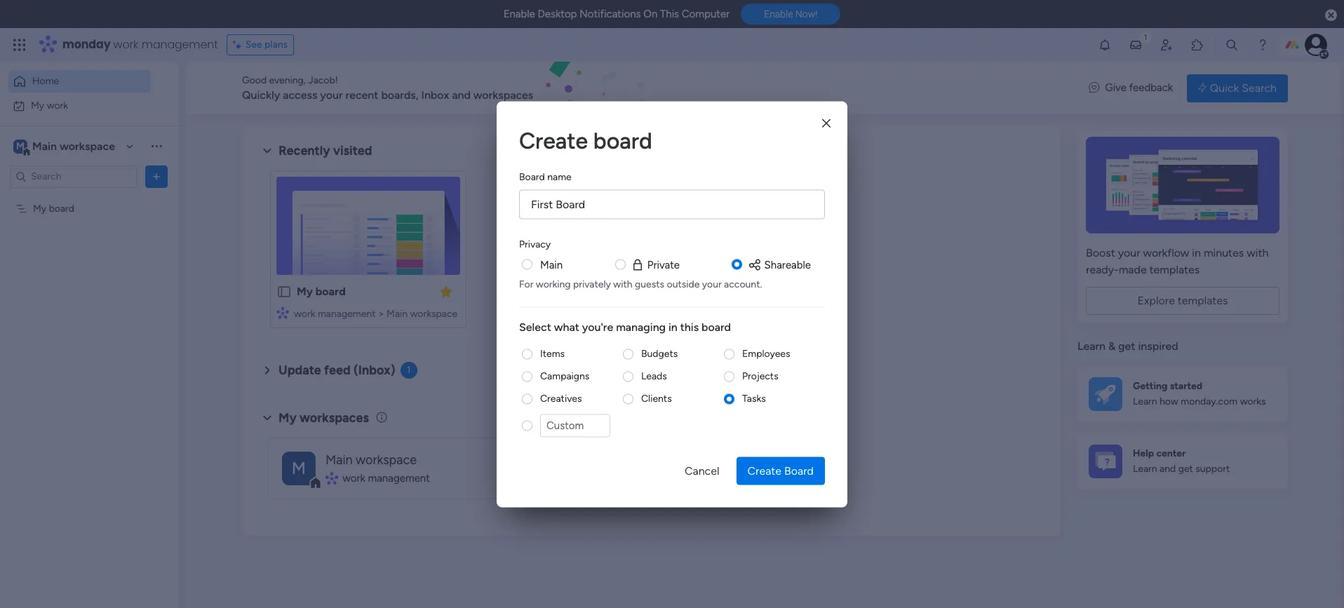 Task type: locate. For each thing, give the bounding box(es) containing it.
public board image
[[276, 284, 292, 300]]

m inside 'workspace selection' element
[[16, 140, 25, 152]]

create inside button
[[748, 464, 782, 477]]

in
[[1192, 246, 1201, 260], [669, 320, 678, 334]]

2 vertical spatial your
[[702, 278, 722, 290]]

2 horizontal spatial your
[[1118, 246, 1141, 260]]

learn
[[1078, 340, 1106, 353], [1133, 396, 1157, 408], [1133, 463, 1157, 475]]

create up name
[[519, 127, 588, 154]]

open update feed (inbox) image
[[259, 362, 276, 379]]

1 horizontal spatial your
[[702, 278, 722, 290]]

1 vertical spatial management
[[318, 308, 376, 320]]

Search in workspace field
[[29, 168, 117, 185]]

my right public board icon
[[297, 285, 313, 298]]

tasks
[[742, 393, 766, 404]]

learn inside getting started learn how monday.com works
[[1133, 396, 1157, 408]]

my board
[[33, 202, 74, 214], [297, 285, 346, 298]]

m for 'workspace' image within 'workspace selection' element
[[16, 140, 25, 152]]

my down search in workspace field
[[33, 202, 46, 214]]

create for create board
[[519, 127, 588, 154]]

templates right explore
[[1178, 294, 1228, 307]]

0 horizontal spatial get
[[1118, 340, 1136, 353]]

invite members image
[[1160, 38, 1174, 52]]

workspace image
[[13, 139, 27, 154], [282, 451, 316, 485]]

templates down workflow
[[1150, 263, 1200, 276]]

management
[[142, 36, 218, 53], [318, 308, 376, 320], [368, 472, 430, 485]]

workspaces inside good evening, jacob! quickly access your recent boards, inbox and workspaces
[[473, 88, 533, 102]]

0 horizontal spatial main workspace
[[32, 139, 115, 153]]

workspaces right inbox
[[473, 88, 533, 102]]

0 horizontal spatial m
[[16, 140, 25, 152]]

create board button
[[736, 457, 825, 485]]

in left minutes
[[1192, 246, 1201, 260]]

enable desktop notifications on this computer
[[503, 8, 730, 20]]

board name heading
[[519, 169, 572, 184]]

getting
[[1133, 380, 1168, 392]]

0 vertical spatial and
[[452, 88, 471, 102]]

2 vertical spatial management
[[368, 472, 430, 485]]

dapulse close image
[[1325, 8, 1337, 22]]

workspaces down update feed (inbox)
[[300, 410, 369, 426]]

main workspace inside 'workspace selection' element
[[32, 139, 115, 153]]

main inside 'workspace selection' element
[[32, 139, 57, 153]]

main up component icon
[[326, 452, 353, 468]]

board inside heading
[[519, 170, 545, 182]]

1 vertical spatial in
[[669, 320, 678, 334]]

templates image image
[[1090, 137, 1275, 234]]

jacob!
[[308, 74, 338, 86]]

on
[[644, 8, 658, 20]]

your up made on the top right of the page
[[1118, 246, 1141, 260]]

1 horizontal spatial with
[[1247, 246, 1269, 260]]

main workspace up search in workspace field
[[32, 139, 115, 153]]

for working privately with guests outside your account.
[[519, 278, 762, 290]]

learn down help
[[1133, 463, 1157, 475]]

evening,
[[269, 74, 306, 86]]

jacob simon image
[[1305, 34, 1327, 56]]

my down home
[[31, 99, 44, 111]]

1 vertical spatial your
[[1118, 246, 1141, 260]]

this
[[680, 320, 699, 334]]

0 vertical spatial workspace image
[[13, 139, 27, 154]]

recently
[[279, 143, 330, 159]]

0 horizontal spatial your
[[320, 88, 343, 102]]

get right the &
[[1118, 340, 1136, 353]]

create
[[519, 127, 588, 154], [748, 464, 782, 477]]

inbox
[[421, 88, 449, 102]]

my board list box
[[0, 194, 179, 410]]

feedback
[[1129, 82, 1173, 94]]

learn inside help center learn and get support
[[1133, 463, 1157, 475]]

see
[[245, 39, 262, 51]]

creatives
[[540, 393, 582, 404]]

workspaces
[[473, 88, 533, 102], [300, 410, 369, 426]]

see plans
[[245, 39, 288, 51]]

1 horizontal spatial in
[[1192, 246, 1201, 260]]

in inside boost your workflow in minutes with ready-made templates
[[1192, 246, 1201, 260]]

name
[[547, 170, 572, 182]]

1 vertical spatial get
[[1178, 463, 1193, 475]]

with right minutes
[[1247, 246, 1269, 260]]

explore
[[1138, 294, 1175, 307]]

work inside my work button
[[47, 99, 68, 111]]

your down 'jacob!'
[[320, 88, 343, 102]]

component image
[[276, 306, 289, 319]]

1 horizontal spatial create
[[748, 464, 782, 477]]

boost
[[1086, 246, 1115, 260]]

1 vertical spatial board
[[784, 464, 814, 477]]

workspace selection element
[[13, 138, 117, 156]]

board
[[593, 127, 652, 154], [49, 202, 74, 214], [316, 285, 346, 298], [702, 320, 731, 334]]

workspace up search in workspace field
[[60, 139, 115, 153]]

enable left the now!
[[764, 9, 793, 20]]

create for create board
[[748, 464, 782, 477]]

my right the close my workspaces image at the left bottom of the page
[[279, 410, 297, 426]]

your
[[320, 88, 343, 102], [1118, 246, 1141, 260], [702, 278, 722, 290]]

main down my work
[[32, 139, 57, 153]]

0 horizontal spatial create
[[519, 127, 588, 154]]

enable
[[503, 8, 535, 20], [764, 9, 793, 20]]

0 vertical spatial in
[[1192, 246, 1201, 260]]

workspace down remove from favorites icon
[[410, 308, 458, 320]]

1 vertical spatial workspace image
[[282, 451, 316, 485]]

my board right public board icon
[[297, 285, 346, 298]]

workspace up work management
[[356, 452, 417, 468]]

in left this
[[669, 320, 678, 334]]

made
[[1119, 263, 1147, 276]]

create inside heading
[[519, 127, 588, 154]]

and down center
[[1160, 463, 1176, 475]]

close my workspaces image
[[259, 410, 276, 426]]

1 horizontal spatial enable
[[764, 9, 793, 20]]

0 vertical spatial my board
[[33, 202, 74, 214]]

1 horizontal spatial get
[[1178, 463, 1193, 475]]

minutes
[[1204, 246, 1244, 260]]

recently visited
[[279, 143, 372, 159]]

templates inside boost your workflow in minutes with ready-made templates
[[1150, 263, 1200, 276]]

1 vertical spatial create
[[748, 464, 782, 477]]

1 horizontal spatial and
[[1160, 463, 1176, 475]]

learn down getting
[[1133, 396, 1157, 408]]

0 vertical spatial workspaces
[[473, 88, 533, 102]]

started
[[1170, 380, 1203, 392]]

1 vertical spatial and
[[1160, 463, 1176, 475]]

0 vertical spatial with
[[1247, 246, 1269, 260]]

quick search button
[[1187, 74, 1288, 102]]

0 vertical spatial get
[[1118, 340, 1136, 353]]

main
[[32, 139, 57, 153], [540, 258, 563, 271], [387, 308, 408, 320], [326, 452, 353, 468]]

enable for enable now!
[[764, 9, 793, 20]]

0 vertical spatial create
[[519, 127, 588, 154]]

&
[[1108, 340, 1116, 353]]

1 vertical spatial m
[[292, 458, 306, 478]]

learn left the &
[[1078, 340, 1106, 353]]

notifications image
[[1098, 38, 1112, 52]]

>
[[378, 308, 384, 320]]

enable left desktop
[[503, 8, 535, 20]]

update feed (inbox)
[[279, 363, 395, 378]]

1 vertical spatial templates
[[1178, 294, 1228, 307]]

main workspace up work management
[[326, 452, 417, 468]]

guests
[[635, 278, 664, 290]]

0 vertical spatial board
[[519, 170, 545, 182]]

with
[[1247, 246, 1269, 260], [613, 278, 633, 290]]

1 horizontal spatial my board
[[297, 285, 346, 298]]

monday.com
[[1181, 396, 1238, 408]]

0 horizontal spatial with
[[613, 278, 633, 290]]

create right cancel
[[748, 464, 782, 477]]

learn for help
[[1133, 463, 1157, 475]]

how
[[1160, 396, 1179, 408]]

board inside heading
[[593, 127, 652, 154]]

explore templates
[[1138, 294, 1228, 307]]

enable inside button
[[764, 9, 793, 20]]

select product image
[[13, 38, 27, 52]]

0 horizontal spatial in
[[669, 320, 678, 334]]

main inside the "privacy" element
[[540, 258, 563, 271]]

my board inside 'my board' list box
[[33, 202, 74, 214]]

cancel
[[685, 464, 719, 477]]

2 vertical spatial learn
[[1133, 463, 1157, 475]]

(inbox)
[[354, 363, 395, 378]]

visited
[[333, 143, 372, 159]]

m
[[16, 140, 25, 152], [292, 458, 306, 478]]

private button
[[631, 257, 680, 273]]

1 vertical spatial with
[[613, 278, 633, 290]]

shareable
[[764, 258, 811, 271]]

your inside good evening, jacob! quickly access your recent boards, inbox and workspaces
[[320, 88, 343, 102]]

0 vertical spatial templates
[[1150, 263, 1200, 276]]

main up working at the top left
[[540, 258, 563, 271]]

0 vertical spatial main workspace
[[32, 139, 115, 153]]

option
[[0, 196, 179, 199]]

0 horizontal spatial and
[[452, 88, 471, 102]]

1 image
[[1139, 29, 1152, 45]]

get down center
[[1178, 463, 1193, 475]]

your right outside
[[702, 278, 722, 290]]

0 horizontal spatial workspaces
[[300, 410, 369, 426]]

and right inbox
[[452, 88, 471, 102]]

1 horizontal spatial main workspace
[[326, 452, 417, 468]]

0 vertical spatial your
[[320, 88, 343, 102]]

help
[[1133, 447, 1154, 459]]

board inside button
[[784, 464, 814, 477]]

work right component image in the bottom left of the page
[[294, 308, 315, 320]]

my
[[31, 99, 44, 111], [33, 202, 46, 214], [297, 285, 313, 298], [279, 410, 297, 426]]

my board down search in workspace field
[[33, 202, 74, 214]]

1 horizontal spatial workspaces
[[473, 88, 533, 102]]

1 horizontal spatial m
[[292, 458, 306, 478]]

workspace
[[60, 139, 115, 153], [410, 308, 458, 320], [356, 452, 417, 468]]

work
[[113, 36, 139, 53], [47, 99, 68, 111], [294, 308, 315, 320], [342, 472, 365, 485]]

0 horizontal spatial workspace image
[[13, 139, 27, 154]]

work down home
[[47, 99, 68, 111]]

0 horizontal spatial my board
[[33, 202, 74, 214]]

0 horizontal spatial board
[[519, 170, 545, 182]]

my workspaces
[[279, 410, 369, 426]]

1 horizontal spatial board
[[784, 464, 814, 477]]

feed
[[324, 363, 351, 378]]

0 vertical spatial m
[[16, 140, 25, 152]]

items
[[540, 348, 565, 360]]

boards,
[[381, 88, 419, 102]]

0 horizontal spatial enable
[[503, 8, 535, 20]]

with left guests
[[613, 278, 633, 290]]

Custom field
[[540, 414, 610, 437]]

1 vertical spatial learn
[[1133, 396, 1157, 408]]



Task type: vqa. For each thing, say whether or not it's contained in the screenshot.
Chat bot icon
no



Task type: describe. For each thing, give the bounding box(es) containing it.
management for work management
[[368, 472, 430, 485]]

enable now!
[[764, 9, 818, 20]]

privacy heading
[[519, 236, 551, 251]]

give
[[1105, 82, 1127, 94]]

1 vertical spatial workspace
[[410, 308, 458, 320]]

and inside good evening, jacob! quickly access your recent boards, inbox and workspaces
[[452, 88, 471, 102]]

getting started learn how monday.com works
[[1133, 380, 1266, 408]]

my inside my work button
[[31, 99, 44, 111]]

m for 'workspace' image to the right
[[292, 458, 306, 478]]

see plans button
[[226, 34, 294, 55]]

0 vertical spatial workspace
[[60, 139, 115, 153]]

you're
[[582, 320, 613, 334]]

1 vertical spatial main workspace
[[326, 452, 417, 468]]

and inside help center learn and get support
[[1160, 463, 1176, 475]]

recent
[[346, 88, 379, 102]]

Board name field
[[519, 189, 825, 219]]

board inside list box
[[49, 202, 74, 214]]

enable now! button
[[741, 4, 841, 25]]

quick
[[1210, 81, 1239, 94]]

select what you're managing in this board option group
[[519, 347, 825, 446]]

management for work management > main workspace
[[318, 308, 376, 320]]

my work button
[[8, 94, 151, 117]]

apps image
[[1191, 38, 1205, 52]]

desktop
[[538, 8, 577, 20]]

notifications
[[580, 8, 641, 20]]

quickly
[[242, 88, 280, 102]]

ready-
[[1086, 263, 1119, 276]]

work right component icon
[[342, 472, 365, 485]]

help image
[[1256, 38, 1270, 52]]

shareable button
[[748, 257, 811, 273]]

get inside help center learn and get support
[[1178, 463, 1193, 475]]

v2 user feedback image
[[1089, 80, 1100, 96]]

support
[[1196, 463, 1230, 475]]

privately
[[573, 278, 611, 290]]

inspired
[[1138, 340, 1179, 353]]

cancel button
[[674, 457, 731, 485]]

managing
[[616, 320, 666, 334]]

plans
[[265, 39, 288, 51]]

1 vertical spatial my board
[[297, 285, 346, 298]]

2 vertical spatial workspace
[[356, 452, 417, 468]]

remove from favorites image
[[439, 284, 453, 299]]

outside
[[667, 278, 700, 290]]

this
[[660, 8, 679, 20]]

works
[[1240, 396, 1266, 408]]

select what you're managing in this board heading
[[519, 319, 825, 336]]

work right the monday
[[113, 36, 139, 53]]

main right '>' on the bottom left of the page
[[387, 308, 408, 320]]

center
[[1157, 447, 1186, 459]]

privacy
[[519, 238, 551, 250]]

budgets
[[641, 348, 678, 360]]

clients
[[641, 393, 672, 404]]

monday
[[62, 36, 111, 53]]

board inside heading
[[702, 320, 731, 334]]

your inside boost your workflow in minutes with ready-made templates
[[1118, 246, 1141, 260]]

what
[[554, 320, 579, 334]]

getting started element
[[1078, 366, 1288, 422]]

private
[[647, 258, 680, 271]]

component image
[[326, 472, 338, 485]]

create board
[[519, 127, 652, 154]]

quick search
[[1210, 81, 1277, 94]]

working
[[536, 278, 571, 290]]

with inside boost your workflow in minutes with ready-made templates
[[1247, 246, 1269, 260]]

close image
[[822, 118, 831, 129]]

with inside the "privacy" element
[[613, 278, 633, 290]]

help center learn and get support
[[1133, 447, 1230, 475]]

1 vertical spatial workspaces
[[300, 410, 369, 426]]

v2 bolt switch image
[[1198, 80, 1207, 96]]

select what you're managing in this board
[[519, 320, 731, 334]]

learn & get inspired
[[1078, 340, 1179, 353]]

in inside heading
[[669, 320, 678, 334]]

workflow
[[1143, 246, 1189, 260]]

projects
[[742, 370, 779, 382]]

update
[[279, 363, 321, 378]]

learn for getting
[[1133, 396, 1157, 408]]

0 vertical spatial management
[[142, 36, 218, 53]]

campaigns
[[540, 370, 590, 382]]

employees
[[742, 348, 790, 360]]

select
[[519, 320, 551, 334]]

explore templates button
[[1086, 287, 1280, 315]]

0 vertical spatial learn
[[1078, 340, 1106, 353]]

work management
[[342, 472, 430, 485]]

my work
[[31, 99, 68, 111]]

enable for enable desktop notifications on this computer
[[503, 8, 535, 20]]

templates inside explore templates button
[[1178, 294, 1228, 307]]

create board heading
[[519, 123, 825, 157]]

monday work management
[[62, 36, 218, 53]]

access
[[283, 88, 317, 102]]

good
[[242, 74, 267, 86]]

good evening, jacob! quickly access your recent boards, inbox and workspaces
[[242, 74, 533, 102]]

work management > main workspace
[[294, 308, 458, 320]]

now!
[[796, 9, 818, 20]]

leads
[[641, 370, 667, 382]]

boost your workflow in minutes with ready-made templates
[[1086, 246, 1269, 276]]

give feedback
[[1105, 82, 1173, 94]]

search
[[1242, 81, 1277, 94]]

home button
[[8, 70, 151, 93]]

1 horizontal spatial workspace image
[[282, 451, 316, 485]]

your inside the "privacy" element
[[702, 278, 722, 290]]

create board
[[748, 464, 814, 477]]

close recently visited image
[[259, 142, 276, 159]]

home
[[32, 75, 59, 87]]

workspace image inside 'workspace selection' element
[[13, 139, 27, 154]]

for
[[519, 278, 533, 290]]

main button
[[540, 257, 563, 273]]

my inside 'my board' list box
[[33, 202, 46, 214]]

board name
[[519, 170, 572, 182]]

account.
[[724, 278, 762, 290]]

inbox image
[[1129, 38, 1143, 52]]

computer
[[682, 8, 730, 20]]

privacy element
[[519, 257, 825, 291]]

1
[[407, 364, 411, 376]]

help center element
[[1078, 433, 1288, 489]]

search everything image
[[1225, 38, 1239, 52]]



